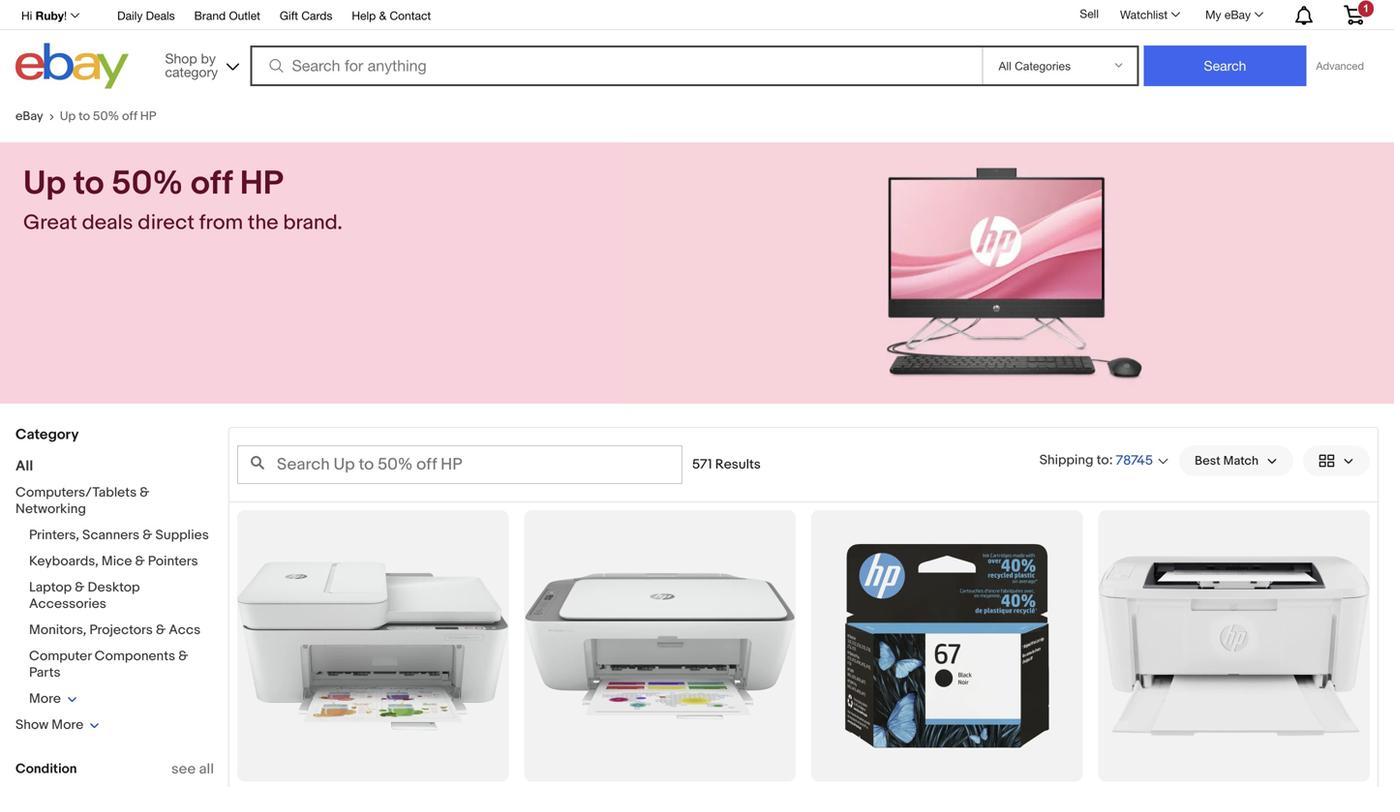 Task type: describe. For each thing, give the bounding box(es) containing it.
up to 50% off hp great deals direct from the brand.
[[23, 164, 343, 235]]

laptop
[[29, 580, 72, 596]]

brand outlet
[[194, 9, 260, 22]]

condition
[[15, 761, 77, 778]]

& right laptop
[[75, 580, 85, 596]]

hi
[[21, 9, 32, 22]]

printers, scanners & supplies keyboards, mice & pointers laptop & desktop accessories monitors, projectors & accs computer components & parts
[[29, 527, 209, 681]]

hp 67 black original ink cartridge, ~120 pages, 3ym56an#140 image
[[812, 544, 1083, 748]]

direct
[[138, 210, 195, 235]]

see
[[171, 761, 196, 778]]

accs
[[169, 622, 201, 639]]

computer components & parts link
[[29, 648, 188, 681]]

ebay inside up to 50% off hp main content
[[15, 109, 43, 124]]

to for shipping to : 78745
[[1097, 452, 1110, 469]]

shop by category
[[165, 50, 218, 80]]

571 results
[[692, 457, 761, 473]]

networking
[[15, 501, 86, 518]]

hi ruby !
[[21, 9, 67, 22]]

contact
[[390, 9, 431, 22]]

scanners
[[82, 527, 140, 544]]

gift
[[280, 9, 298, 22]]

sell link
[[1072, 7, 1108, 20]]

printers,
[[29, 527, 79, 544]]

Search for anything text field
[[253, 47, 979, 84]]

advanced link
[[1307, 46, 1374, 85]]

cards
[[302, 9, 333, 22]]

to for up to 50% off hp great deals direct from the brand.
[[73, 164, 104, 204]]

help & contact
[[352, 9, 431, 22]]

computers/tablets & networking link
[[15, 485, 150, 518]]

show more
[[15, 717, 84, 734]]

& down accs
[[178, 648, 188, 665]]

see all
[[171, 761, 214, 778]]

brand outlet link
[[194, 6, 260, 27]]

deals
[[82, 210, 133, 235]]

to for up to 50% off hp
[[79, 109, 90, 124]]

78745
[[1116, 453, 1154, 469]]

all
[[15, 458, 33, 475]]

results
[[715, 457, 761, 473]]

best
[[1195, 454, 1221, 469]]

ebay inside account navigation
[[1225, 8, 1251, 21]]

ruby
[[36, 9, 64, 22]]

daily deals
[[117, 9, 175, 22]]

by
[[201, 50, 216, 66]]

daily deals link
[[117, 6, 175, 27]]

gift cards link
[[280, 6, 333, 27]]

off for up to 50% off hp great deals direct from the brand.
[[191, 164, 233, 204]]

mice
[[102, 554, 132, 570]]

projectors
[[89, 622, 153, 639]]

components
[[95, 648, 175, 665]]

& inside 'computers/tablets & networking'
[[140, 485, 150, 501]]

shop
[[165, 50, 197, 66]]

shipping
[[1040, 452, 1094, 469]]

off for up to 50% off hp
[[122, 109, 137, 124]]

deals
[[146, 9, 175, 22]]

watchlist
[[1121, 8, 1168, 21]]

hp deskjet 2755e all-in-one inkjet printer, color mobile print, copy, scan up to image
[[524, 544, 796, 748]]

& left supplies
[[143, 527, 152, 544]]

see all button
[[171, 761, 214, 778]]

up for up to 50% off hp great deals direct from the brand.
[[23, 164, 66, 204]]

none submit inside shop by category banner
[[1144, 46, 1307, 86]]



Task type: vqa. For each thing, say whether or not it's contained in the screenshot.
Notice
no



Task type: locate. For each thing, give the bounding box(es) containing it.
50% for up to 50% off hp
[[93, 109, 119, 124]]

advanced
[[1317, 60, 1365, 72]]

computer
[[29, 648, 92, 665]]

1 link
[[1333, 0, 1376, 28]]

my ebay
[[1206, 8, 1251, 21]]

50% inside up to 50% off hp great deals direct from the brand.
[[112, 164, 183, 204]]

50%
[[93, 109, 119, 124], [112, 164, 183, 204]]

ebay right the "my"
[[1225, 8, 1251, 21]]

show more button
[[15, 717, 100, 734]]

computers/tablets & networking
[[15, 485, 150, 518]]

shipping to : 78745
[[1040, 452, 1154, 469]]

my
[[1206, 8, 1222, 21]]

571
[[692, 457, 712, 473]]

hp
[[140, 109, 156, 124], [240, 164, 283, 204]]

keyboards,
[[29, 554, 99, 570]]

up for up to 50% off hp
[[60, 109, 76, 124]]

parts
[[29, 665, 61, 681]]

up inside up to 50% off hp great deals direct from the brand.
[[23, 164, 66, 204]]

hp for up to 50% off hp
[[140, 109, 156, 124]]

hp laserjet m110we laser printer, black and white mobile print up to 8,000 pages image
[[1099, 544, 1370, 748]]

all
[[199, 761, 214, 778]]

gift cards
[[280, 9, 333, 22]]

& inside account navigation
[[379, 9, 387, 22]]

0 horizontal spatial ebay
[[15, 109, 43, 124]]

hp for up to 50% off hp great deals direct from the brand.
[[240, 164, 283, 204]]

view: gallery view image
[[1319, 451, 1355, 471]]

desktop
[[88, 580, 140, 596]]

more down parts
[[29, 691, 61, 708]]

&
[[379, 9, 387, 22], [140, 485, 150, 501], [143, 527, 152, 544], [135, 554, 145, 570], [75, 580, 85, 596], [156, 622, 166, 639], [178, 648, 188, 665]]

category
[[165, 64, 218, 80]]

!
[[64, 9, 67, 22]]

& up printers, scanners & supplies link on the bottom left
[[140, 485, 150, 501]]

sell
[[1080, 7, 1099, 20]]

1 vertical spatial off
[[191, 164, 233, 204]]

the
[[248, 210, 279, 235]]

show
[[15, 717, 49, 734]]

shop by category button
[[156, 43, 244, 85]]

to left 78745 at right bottom
[[1097, 452, 1110, 469]]

& left accs
[[156, 622, 166, 639]]

up to 50% off hp main content
[[0, 94, 1395, 787]]

up to 50% off hp
[[60, 109, 156, 124]]

ebay left up to 50% off hp
[[15, 109, 43, 124]]

0 vertical spatial to
[[79, 109, 90, 124]]

0 vertical spatial up
[[60, 109, 76, 124]]

best match button
[[1180, 446, 1294, 477]]

from
[[199, 210, 243, 235]]

:
[[1110, 452, 1113, 469]]

1 vertical spatial more
[[52, 717, 84, 734]]

0 horizontal spatial off
[[122, 109, 137, 124]]

1 vertical spatial up
[[23, 164, 66, 204]]

more down more button
[[52, 717, 84, 734]]

watchlist link
[[1110, 3, 1189, 26]]

computers/tablets
[[15, 485, 137, 501]]

50% for up to 50% off hp great deals direct from the brand.
[[112, 164, 183, 204]]

1 vertical spatial to
[[73, 164, 104, 204]]

1 vertical spatial 50%
[[112, 164, 183, 204]]

category
[[15, 426, 79, 444]]

outlet
[[229, 9, 260, 22]]

more button
[[29, 691, 77, 708]]

accessories
[[29, 596, 106, 613]]

1
[[1364, 2, 1370, 14]]

shop by category banner
[[11, 0, 1379, 94]]

laptop & desktop accessories link
[[29, 580, 140, 613]]

& right help
[[379, 9, 387, 22]]

0 vertical spatial ebay
[[1225, 8, 1251, 21]]

0 vertical spatial off
[[122, 109, 137, 124]]

to up deals
[[73, 164, 104, 204]]

up
[[60, 109, 76, 124], [23, 164, 66, 204]]

Enter your search keyword text field
[[237, 446, 683, 484]]

0 horizontal spatial hp
[[140, 109, 156, 124]]

50% up direct
[[112, 164, 183, 204]]

off
[[122, 109, 137, 124], [191, 164, 233, 204]]

hp deskjet 4155e all-in-one inkjet printer, color mobile print, copy, scan, send image
[[237, 544, 509, 748]]

ebay
[[1225, 8, 1251, 21], [15, 109, 43, 124]]

best match
[[1195, 454, 1259, 469]]

1 horizontal spatial ebay
[[1225, 8, 1251, 21]]

50% right ebay link
[[93, 109, 119, 124]]

1 vertical spatial hp
[[240, 164, 283, 204]]

supplies
[[155, 527, 209, 544]]

0 vertical spatial 50%
[[93, 109, 119, 124]]

1 horizontal spatial off
[[191, 164, 233, 204]]

monitors,
[[29, 622, 86, 639]]

hp inside up to 50% off hp great deals direct from the brand.
[[240, 164, 283, 204]]

2 vertical spatial to
[[1097, 452, 1110, 469]]

keyboards, mice & pointers link
[[29, 554, 198, 570]]

ebay link
[[15, 109, 60, 124]]

to
[[79, 109, 90, 124], [73, 164, 104, 204], [1097, 452, 1110, 469]]

1 vertical spatial ebay
[[15, 109, 43, 124]]

& right mice
[[135, 554, 145, 570]]

monitors, projectors & accs link
[[29, 622, 201, 639]]

help
[[352, 9, 376, 22]]

account navigation
[[11, 0, 1379, 30]]

brand.
[[283, 210, 343, 235]]

0 vertical spatial more
[[29, 691, 61, 708]]

to inside shipping to : 78745
[[1097, 452, 1110, 469]]

help & contact link
[[352, 6, 431, 27]]

match
[[1224, 454, 1259, 469]]

brand
[[194, 9, 226, 22]]

1 horizontal spatial hp
[[240, 164, 283, 204]]

pointers
[[148, 554, 198, 570]]

more
[[29, 691, 61, 708], [52, 717, 84, 734]]

off inside up to 50% off hp great deals direct from the brand.
[[191, 164, 233, 204]]

to inside up to 50% off hp great deals direct from the brand.
[[73, 164, 104, 204]]

my ebay link
[[1195, 3, 1273, 26]]

daily
[[117, 9, 143, 22]]

0 vertical spatial hp
[[140, 109, 156, 124]]

great
[[23, 210, 77, 235]]

printers, scanners & supplies link
[[29, 527, 209, 544]]

None submit
[[1144, 46, 1307, 86]]

to right ebay link
[[79, 109, 90, 124]]



